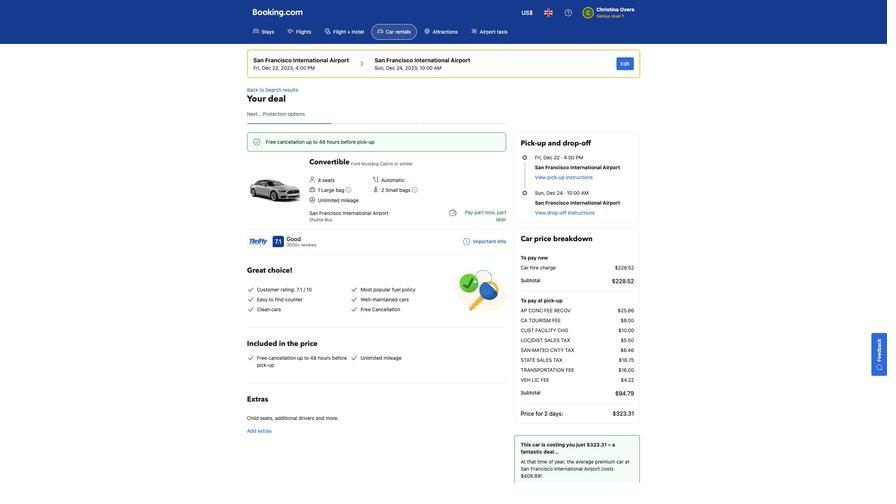 Task type: locate. For each thing, give the bounding box(es) containing it.
rating:
[[281, 286, 295, 292]]

san francisco international airport up view drop-off instructions
[[535, 200, 620, 206]]

1 tooltip arial label image from the left
[[346, 187, 351, 193]]

stays link
[[247, 24, 280, 40]]

mileage
[[341, 197, 359, 203], [384, 355, 402, 361]]

1 horizontal spatial at
[[625, 459, 630, 465]]

san up the back to search results link
[[375, 57, 385, 63]]

1 vertical spatial cancellation
[[268, 355, 296, 361]]

add extras
[[247, 428, 272, 434]]

price
[[521, 411, 534, 417]]

pick- inside free cancellation up to 48 hours before pick-up
[[257, 362, 269, 368]]

before
[[341, 139, 356, 145], [332, 355, 347, 361]]

francisco up 24,
[[386, 57, 413, 63]]

francisco
[[265, 57, 292, 63], [386, 57, 413, 63], [545, 164, 569, 170], [545, 200, 569, 206], [319, 210, 341, 216], [531, 466, 553, 472]]

free cancellation up to 48 hours before pick-up down included in the price
[[257, 355, 347, 368]]

1 horizontal spatial price
[[534, 234, 552, 244]]

supplied by thrifty image
[[247, 236, 269, 247]]

car up to pay now
[[521, 234, 532, 244]]

sales for loc/dist
[[544, 337, 560, 343]]

1 vertical spatial unlimited mileage
[[361, 355, 402, 361]]

cancellation down the "in"
[[268, 355, 296, 361]]

car
[[532, 442, 540, 448], [617, 459, 624, 465]]

4
[[318, 177, 321, 183]]

2 san francisco international airport group from the left
[[375, 56, 470, 72]]

7.1 inside product card group
[[275, 238, 282, 245]]

francisco down time
[[531, 466, 553, 472]]

hotel
[[352, 29, 364, 35]]

tooltip arial label image right 'bag'
[[346, 187, 351, 193]]

tooltip arial label image right 'bag'
[[346, 187, 351, 193]]

2023, right 22,
[[281, 65, 294, 71]]

cust
[[521, 327, 534, 333]]

0 vertical spatial subtotal
[[521, 277, 541, 283]]

2 vertical spatial free
[[257, 355, 267, 361]]

and up 22
[[548, 139, 561, 148]]

genius
[[597, 13, 610, 19]]

1
[[622, 13, 624, 19], [318, 187, 320, 193]]

great
[[247, 266, 266, 275]]

hours
[[327, 139, 340, 145], [318, 355, 331, 361]]

1 horizontal spatial unlimited
[[361, 355, 382, 361]]

1 vertical spatial $228.52
[[612, 278, 634, 285]]

san down fri, dec 22 · 4:00 pm
[[535, 164, 544, 170]]

2 tooltip arial label image from the left
[[412, 187, 418, 193]]

0 vertical spatial drop-
[[563, 139, 582, 148]]

view down sun, dec 24 · 10:00 am
[[535, 210, 546, 216]]

1 view from the top
[[535, 174, 546, 180]]

instructions inside view drop-off instructions button
[[568, 210, 595, 216]]

am
[[434, 65, 442, 71], [581, 190, 589, 196]]

off up fri, dec 22 · 4:00 pm
[[582, 139, 591, 148]]

0 vertical spatial instructions
[[566, 174, 593, 180]]

1 to from the top
[[521, 255, 527, 261]]

francisco inside at that time of year, the average premium car at san francisco international airport costs $408.89!
[[531, 466, 553, 472]]

cars down the find
[[271, 306, 281, 312]]

san up shuttle
[[309, 210, 318, 216]]

car hire charge
[[521, 265, 556, 271]]

0 vertical spatial san francisco international airport
[[535, 164, 620, 170]]

1 horizontal spatial 2023,
[[405, 65, 418, 71]]

car left hire
[[521, 265, 529, 271]]

0 vertical spatial unlimited
[[318, 197, 340, 203]]

2 2023, from the left
[[405, 65, 418, 71]]

sun, left 24,
[[375, 65, 385, 71]]

4:00 right 22
[[564, 154, 575, 160]]

car right premium
[[617, 459, 624, 465]]

san inside san francisco international airport fri, dec 22, 2023, 4:00 pm
[[253, 57, 264, 63]]

· right 24
[[564, 190, 566, 196]]

back
[[247, 87, 258, 93]]

dec left 22,
[[262, 65, 271, 71]]

ca
[[521, 317, 527, 324]]

car for car price breakdown
[[521, 234, 532, 244]]

1 vertical spatial to
[[521, 298, 527, 304]]

1 vertical spatial hours
[[318, 355, 331, 361]]

am down drop-off location element
[[434, 65, 442, 71]]

· for 22
[[561, 154, 563, 160]]

ca tourism fee
[[521, 317, 561, 324]]

1 horizontal spatial pm
[[576, 154, 583, 160]]

pm down pick-up location element
[[308, 65, 315, 71]]

free
[[266, 139, 276, 145], [361, 306, 371, 312], [257, 355, 267, 361]]

instructions inside view pick-up instructions button
[[566, 174, 593, 180]]

us$ button
[[517, 4, 537, 21]]

free down protection in the top left of the page
[[266, 139, 276, 145]]

important info button
[[463, 238, 506, 245]]

subtotal for $94.79
[[521, 390, 541, 396]]

0 horizontal spatial mileage
[[341, 197, 359, 203]]

this car is costing you just $323.31 – a fantastic deal…
[[521, 442, 615, 455]]

later
[[496, 216, 506, 222]]

· right 22
[[561, 154, 563, 160]]

am right 24
[[581, 190, 589, 196]]

1 horizontal spatial sun,
[[535, 190, 545, 196]]

sales up transportation
[[537, 357, 552, 363]]

pick-
[[521, 139, 537, 148]]

0 horizontal spatial fri,
[[253, 65, 261, 71]]

at up conc at the bottom right of page
[[538, 298, 543, 304]]

0 horizontal spatial 4:00
[[295, 65, 306, 71]]

instructions up the breakdown
[[568, 210, 595, 216]]

important info
[[473, 238, 506, 244]]

san
[[253, 57, 264, 63], [375, 57, 385, 63], [535, 164, 544, 170], [535, 200, 544, 206], [309, 210, 318, 216], [521, 466, 529, 472]]

san down "at"
[[521, 466, 529, 472]]

1 2023, from the left
[[281, 65, 294, 71]]

2 vertical spatial car
[[521, 265, 529, 271]]

1 horizontal spatial mileage
[[384, 355, 402, 361]]

sun,
[[375, 65, 385, 71], [535, 190, 545, 196]]

0 horizontal spatial pm
[[308, 65, 315, 71]]

4:00 down pick-up location element
[[295, 65, 306, 71]]

1 vertical spatial car
[[617, 459, 624, 465]]

francisco up bus
[[319, 210, 341, 216]]

price right the "in"
[[300, 339, 318, 348]]

0 vertical spatial price
[[534, 234, 552, 244]]

2 san francisco international airport from the top
[[535, 200, 620, 206]]

0 vertical spatial pay
[[528, 255, 537, 261]]

drop- inside button
[[547, 210, 560, 216]]

the
[[287, 339, 298, 348], [567, 459, 574, 465]]

0 vertical spatial unlimited mileage
[[318, 197, 359, 203]]

$323.31 left –
[[587, 442, 607, 448]]

san francisco international airport up view pick-up instructions at the right top
[[535, 164, 620, 170]]

$5.50
[[621, 337, 634, 343]]

the inside at that time of year, the average premium car at san francisco international airport costs $408.89!
[[567, 459, 574, 465]]

1 vertical spatial at
[[625, 459, 630, 465]]

airport inside san francisco international airport sun, dec 24, 2023, 10:00 am
[[451, 57, 470, 63]]

instructions up sun, dec 24 · 10:00 am
[[566, 174, 593, 180]]

1 vertical spatial pm
[[576, 154, 583, 160]]

level
[[612, 13, 621, 19]]

maintained
[[373, 296, 398, 302]]

pick- up convertible ford mustang cabrio or similar
[[357, 139, 369, 145]]

to for $94.79
[[521, 298, 527, 304]]

fee down to pay at pick-up at the bottom right of page
[[544, 308, 553, 314]]

search
[[266, 87, 281, 93]]

2 subtotal from the top
[[521, 390, 541, 396]]

tax right cnty
[[565, 347, 574, 353]]

international inside san francisco international airport shuttle bus
[[343, 210, 371, 216]]

ap conc fee recov
[[521, 308, 571, 314]]

1 horizontal spatial part
[[497, 209, 506, 215]]

seats,
[[260, 415, 274, 421]]

2023, inside san francisco international airport fri, dec 22, 2023, 4:00 pm
[[281, 65, 294, 71]]

7.1 left 3000+
[[275, 238, 282, 245]]

clean
[[257, 306, 270, 312]]

francisco down 22
[[545, 164, 569, 170]]

fee right transportation
[[566, 367, 574, 373]]

international down 'bag'
[[343, 210, 371, 216]]

1 pay from the top
[[528, 255, 537, 261]]

4:00 inside san francisco international airport fri, dec 22, 2023, 4:00 pm
[[295, 65, 306, 71]]

1 horizontal spatial ·
[[564, 190, 566, 196]]

sun, left 24
[[535, 190, 545, 196]]

christina overa genius level 1
[[597, 6, 634, 19]]

your
[[247, 93, 266, 105]]

1 vertical spatial sun,
[[535, 190, 545, 196]]

fuel
[[392, 286, 401, 292]]

drop-off location element
[[375, 56, 470, 64]]

airport inside at that time of year, the average premium car at san francisco international airport costs $408.89!
[[584, 466, 600, 472]]

the right the "in"
[[287, 339, 298, 348]]

1 vertical spatial ·
[[564, 190, 566, 196]]

10:00 down drop-off location element
[[420, 65, 433, 71]]

0 vertical spatial 4:00
[[295, 65, 306, 71]]

0 horizontal spatial 1
[[318, 187, 320, 193]]

$323.31 down $94.79
[[613, 411, 634, 417]]

free cancellation up to 48 hours before pick-up up convertible
[[266, 139, 375, 145]]

1 subtotal from the top
[[521, 277, 541, 283]]

pay
[[528, 255, 537, 261], [528, 298, 537, 304]]

up inside button
[[559, 174, 565, 180]]

fee for ap conc fee recov
[[544, 308, 553, 314]]

48
[[319, 139, 325, 145], [310, 355, 317, 361]]

well-maintained cars
[[361, 296, 409, 302]]

free down included
[[257, 355, 267, 361]]

0 horizontal spatial 2
[[381, 187, 384, 193]]

1 vertical spatial before
[[332, 355, 347, 361]]

san down stays link
[[253, 57, 264, 63]]

1 san francisco international airport from the top
[[535, 164, 620, 170]]

0 horizontal spatial and
[[316, 415, 324, 421]]

1 vertical spatial the
[[567, 459, 574, 465]]

0 vertical spatial 48
[[319, 139, 325, 145]]

next…
[[247, 111, 262, 117]]

0 vertical spatial 2
[[381, 187, 384, 193]]

1 horizontal spatial 48
[[319, 139, 325, 145]]

unlimited inside product card group
[[318, 197, 340, 203]]

edit
[[621, 61, 630, 67]]

attractions link
[[418, 24, 464, 40]]

you
[[566, 442, 575, 448]]

airport inside san francisco international airport shuttle bus
[[373, 210, 389, 216]]

pay up hire
[[528, 255, 537, 261]]

mateo
[[532, 347, 549, 353]]

unlimited mileage inside product card group
[[318, 197, 359, 203]]

0 vertical spatial pm
[[308, 65, 315, 71]]

international up pick-up date element
[[293, 57, 328, 63]]

child seats, additional drivers and more.
[[247, 415, 339, 421]]

1 horizontal spatial tooltip arial label image
[[412, 187, 418, 193]]

0 vertical spatial ·
[[561, 154, 563, 160]]

2 to from the top
[[521, 298, 527, 304]]

francisco up 22,
[[265, 57, 292, 63]]

2023, inside san francisco international airport sun, dec 24, 2023, 10:00 am
[[405, 65, 418, 71]]

2 pay from the top
[[528, 298, 537, 304]]

car left rentals
[[386, 29, 394, 35]]

airport inside the skip to main content element
[[480, 29, 496, 35]]

0 horizontal spatial price
[[300, 339, 318, 348]]

additional
[[275, 415, 297, 421]]

tax for state sales tax
[[553, 357, 563, 363]]

0 horizontal spatial the
[[287, 339, 298, 348]]

1 vertical spatial drop-
[[547, 210, 560, 216]]

costing
[[547, 442, 565, 448]]

2 right for
[[544, 411, 548, 417]]

to up car hire charge
[[521, 255, 527, 261]]

pay part now, part later
[[465, 209, 506, 222]]

0 horizontal spatial cars
[[271, 306, 281, 312]]

free down well-
[[361, 306, 371, 312]]

subtotal down hire
[[521, 277, 541, 283]]

sales for state
[[537, 357, 552, 363]]

1 horizontal spatial car
[[617, 459, 624, 465]]

1 vertical spatial view
[[535, 210, 546, 216]]

flight
[[333, 29, 346, 35]]

international up drop-off date "element"
[[414, 57, 449, 63]]

to right back
[[260, 87, 264, 93]]

view up sun, dec 24 · 10:00 am
[[535, 174, 546, 180]]

francisco inside san francisco international airport sun, dec 24, 2023, 10:00 am
[[386, 57, 413, 63]]

at right premium
[[625, 459, 630, 465]]

car
[[386, 29, 394, 35], [521, 234, 532, 244], [521, 265, 529, 271]]

dec inside san francisco international airport fri, dec 22, 2023, 4:00 pm
[[262, 65, 271, 71]]

0 horizontal spatial sun,
[[375, 65, 385, 71]]

1 vertical spatial car
[[521, 234, 532, 244]]

hours inside free cancellation up to 48 hours before pick-up
[[318, 355, 331, 361]]

facility
[[535, 327, 556, 333]]

tooltip arial label image
[[346, 187, 351, 193], [412, 187, 418, 193]]

drop- down 24
[[547, 210, 560, 216]]

san francisco international airport sun, dec 24, 2023, 10:00 am
[[375, 57, 470, 71]]

0 vertical spatial car
[[386, 29, 394, 35]]

tax for loc/dist sales tax
[[561, 337, 570, 343]]

drop-off date element
[[375, 64, 470, 72]]

7.1 left /
[[297, 286, 302, 292]]

car price breakdown
[[521, 234, 593, 244]]

1 vertical spatial sales
[[537, 357, 552, 363]]

0 horizontal spatial $323.31
[[587, 442, 607, 448]]

2 inside product card group
[[381, 187, 384, 193]]

1 vertical spatial fri,
[[535, 154, 542, 160]]

up down included
[[269, 362, 274, 368]]

most
[[361, 286, 372, 292]]

instructions
[[566, 174, 593, 180], [568, 210, 595, 216]]

0 horizontal spatial 7.1
[[275, 238, 282, 245]]

1 vertical spatial am
[[581, 190, 589, 196]]

car inside the skip to main content element
[[386, 29, 394, 35]]

1 vertical spatial $323.31
[[587, 442, 607, 448]]

to up "ap"
[[521, 298, 527, 304]]

0 horizontal spatial am
[[434, 65, 442, 71]]

mustang
[[361, 161, 379, 167]]

tooltip arial label image
[[346, 187, 351, 193], [412, 187, 418, 193]]

the right year,
[[567, 459, 574, 465]]

fee right lic
[[541, 377, 549, 383]]

san down sun, dec 24 · 10:00 am
[[535, 200, 544, 206]]

at that time of year, the average premium car at san francisco international airport costs $408.89!
[[521, 459, 630, 479]]

part right pay
[[475, 209, 484, 215]]

0 vertical spatial fri,
[[253, 65, 261, 71]]

large
[[321, 187, 334, 193]]

0 vertical spatial sales
[[544, 337, 560, 343]]

1 horizontal spatial 2
[[544, 411, 548, 417]]

0 vertical spatial $228.52
[[615, 265, 634, 271]]

0 vertical spatial 7.1
[[275, 238, 282, 245]]

·
[[561, 154, 563, 160], [564, 190, 566, 196]]

good 3000+ reviews
[[287, 236, 316, 248]]

well-
[[361, 296, 373, 302]]

pay up conc at the bottom right of page
[[528, 298, 537, 304]]

0 vertical spatial $323.31
[[613, 411, 634, 417]]

international
[[293, 57, 328, 63], [414, 57, 449, 63], [570, 164, 602, 170], [570, 200, 602, 206], [343, 210, 371, 216], [554, 466, 583, 472]]

0 horizontal spatial san francisco international airport group
[[253, 56, 349, 72]]

1 horizontal spatial off
[[582, 139, 591, 148]]

now
[[538, 255, 548, 261]]

1 vertical spatial 10:00
[[567, 190, 580, 196]]

1 horizontal spatial and
[[548, 139, 561, 148]]

sales
[[544, 337, 560, 343], [537, 357, 552, 363]]

48 up convertible
[[319, 139, 325, 145]]

0 vertical spatial cars
[[399, 296, 409, 302]]

0 horizontal spatial tooltip arial label image
[[346, 187, 351, 193]]

10:00
[[420, 65, 433, 71], [567, 190, 580, 196]]

fri, left 22,
[[253, 65, 261, 71]]

fee for ca tourism fee
[[552, 317, 561, 324]]

pick- down included
[[257, 362, 269, 368]]

0 vertical spatial at
[[538, 298, 543, 304]]

bus
[[325, 217, 332, 222]]

cancellation down the options
[[277, 139, 305, 145]]

in
[[279, 339, 285, 348]]

san francisco international airport for 10:00
[[535, 200, 620, 206]]

of
[[549, 459, 553, 465]]

2023, right 24,
[[405, 65, 418, 71]]

francisco inside san francisco international airport fri, dec 22, 2023, 4:00 pm
[[265, 57, 292, 63]]

pm right 22
[[576, 154, 583, 160]]

for
[[536, 411, 543, 417]]

tax
[[561, 337, 570, 343], [565, 347, 574, 353], [553, 357, 563, 363]]

0 horizontal spatial ·
[[561, 154, 563, 160]]

0 vertical spatial car
[[532, 442, 540, 448]]

tax down cnty
[[553, 357, 563, 363]]

counter
[[285, 296, 303, 302]]

dec left 24,
[[386, 65, 395, 71]]

0 horizontal spatial unlimited mileage
[[318, 197, 359, 203]]

$16.00
[[618, 367, 634, 373]]

1 left large
[[318, 187, 320, 193]]

subtotal down veh lic fee
[[521, 390, 541, 396]]

0 horizontal spatial part
[[475, 209, 484, 215]]

2 view from the top
[[535, 210, 546, 216]]

sales up san mateo cnty tax
[[544, 337, 560, 343]]

tooltip arial label image right the bags
[[412, 187, 418, 193]]

instructions for view drop-off instructions
[[568, 210, 595, 216]]

and left more. on the bottom
[[316, 415, 324, 421]]

1 vertical spatial 1
[[318, 187, 320, 193]]

tooltip arial label image right the bags
[[412, 187, 418, 193]]

1 part from the left
[[475, 209, 484, 215]]

$323.31 inside the "this car is costing you just $323.31 – a fantastic deal…"
[[587, 442, 607, 448]]

seats
[[322, 177, 335, 183]]

price up the now
[[534, 234, 552, 244]]

san francisco international airport group
[[253, 56, 349, 72], [375, 56, 470, 72]]

48 down included in the price
[[310, 355, 317, 361]]

1 vertical spatial and
[[316, 415, 324, 421]]

airport taxis link
[[465, 24, 514, 40]]

0 vertical spatial to
[[521, 255, 527, 261]]

0 vertical spatial sun,
[[375, 65, 385, 71]]



Task type: vqa. For each thing, say whether or not it's contained in the screenshot.
rightmost group
no



Task type: describe. For each thing, give the bounding box(es) containing it.
mileage inside product card group
[[341, 197, 359, 203]]

/
[[304, 286, 305, 292]]

0 vertical spatial hours
[[327, 139, 340, 145]]

fee for veh lic fee
[[541, 377, 549, 383]]

loc/dist sales tax
[[521, 337, 570, 343]]

$4.22
[[621, 377, 634, 383]]

$228.52 for subtotal
[[612, 278, 634, 285]]

car inside the "this car is costing you just $323.31 – a fantastic deal…"
[[532, 442, 540, 448]]

easy to find counter
[[257, 296, 303, 302]]

car for car hire charge
[[521, 265, 529, 271]]

1 horizontal spatial am
[[581, 190, 589, 196]]

overa
[[620, 6, 634, 12]]

$228.52 for car hire charge
[[615, 265, 634, 271]]

view pick-up instructions
[[535, 174, 593, 180]]

skip to main content element
[[0, 0, 887, 44]]

recov
[[554, 308, 571, 314]]

view for view pick-up instructions
[[535, 174, 546, 180]]

stays
[[262, 29, 274, 35]]

1 vertical spatial 7.1
[[297, 286, 302, 292]]

customer rating 7.1 good element
[[287, 235, 316, 243]]

popular
[[373, 286, 391, 292]]

free cancellation
[[361, 306, 400, 312]]

to inside back to search results your deal
[[260, 87, 264, 93]]

extras
[[247, 394, 268, 404]]

average
[[576, 459, 594, 465]]

22
[[554, 154, 560, 160]]

+
[[347, 29, 350, 35]]

2 tooltip arial label image from the left
[[412, 187, 418, 193]]

attractions
[[433, 29, 458, 35]]

included in the price
[[247, 339, 318, 348]]

7.1 element
[[273, 236, 284, 247]]

1 horizontal spatial 4:00
[[564, 154, 575, 160]]

0 vertical spatial off
[[582, 139, 591, 148]]

2023, for san francisco international airport fri, dec 22, 2023, 4:00 pm
[[281, 65, 294, 71]]

up up mustang
[[369, 139, 375, 145]]

· for 24
[[564, 190, 566, 196]]

1 horizontal spatial fri,
[[535, 154, 542, 160]]

this
[[521, 442, 531, 448]]

airport inside san francisco international airport fri, dec 22, 2023, 4:00 pm
[[330, 57, 349, 63]]

international inside at that time of year, the average premium car at san francisco international airport costs $408.89!
[[554, 466, 583, 472]]

$94.79
[[615, 390, 634, 397]]

international inside san francisco international airport sun, dec 24, 2023, 10:00 am
[[414, 57, 449, 63]]

child
[[247, 415, 259, 421]]

pay for $94.79
[[528, 298, 537, 304]]

automatic
[[381, 177, 404, 183]]

car for car rentals
[[386, 29, 394, 35]]

cabrio
[[380, 161, 393, 167]]

next page is protection options note
[[247, 111, 506, 118]]

2 part from the left
[[497, 209, 506, 215]]

pick- up ap conc fee recov
[[544, 298, 556, 304]]

add
[[247, 428, 256, 434]]

reviews
[[301, 242, 316, 248]]

1 inside product card group
[[318, 187, 320, 193]]

1 vertical spatial unlimited
[[361, 355, 382, 361]]

1 large bag
[[318, 187, 344, 193]]

just
[[576, 442, 586, 448]]

to for $228.52
[[521, 255, 527, 261]]

customer
[[257, 286, 279, 292]]

24
[[557, 190, 563, 196]]

san inside at that time of year, the average premium car at san francisco international airport costs $408.89!
[[521, 466, 529, 472]]

0 vertical spatial and
[[548, 139, 561, 148]]

bags
[[399, 187, 411, 193]]

flights link
[[282, 24, 317, 40]]

is
[[541, 442, 546, 448]]

to pay at pick-up
[[521, 298, 563, 304]]

to up convertible
[[313, 139, 318, 145]]

to pay now
[[521, 255, 548, 261]]

tourism
[[529, 317, 551, 324]]

1 horizontal spatial cars
[[399, 296, 409, 302]]

0 vertical spatial free cancellation up to 48 hours before pick-up
[[266, 139, 375, 145]]

breakdown
[[553, 234, 593, 244]]

to left the find
[[269, 296, 274, 302]]

international up view drop-off instructions
[[570, 200, 602, 206]]

1 vertical spatial tax
[[565, 347, 574, 353]]

customer rating: 7.1 / 10
[[257, 286, 312, 292]]

find
[[275, 296, 284, 302]]

instructions for view pick-up instructions
[[566, 174, 593, 180]]

international up view pick-up instructions at the right top
[[570, 164, 602, 170]]

feedback
[[876, 339, 882, 362]]

0 vertical spatial before
[[341, 139, 356, 145]]

bag
[[336, 187, 344, 193]]

1 vertical spatial 2
[[544, 411, 548, 417]]

sun, inside san francisco international airport sun, dec 24, 2023, 10:00 am
[[375, 65, 385, 71]]

protection
[[263, 111, 287, 117]]

1 vertical spatial price
[[300, 339, 318, 348]]

san francisco international airport for 4:00
[[535, 164, 620, 170]]

fantastic
[[521, 449, 542, 455]]

cancellation inside free cancellation up to 48 hours before pick-up
[[268, 355, 296, 361]]

pick- inside button
[[547, 174, 559, 180]]

lic
[[532, 377, 539, 383]]

1 vertical spatial free
[[361, 306, 371, 312]]

dec left 22
[[543, 154, 553, 160]]

transportation
[[521, 367, 564, 373]]

international inside san francisco international airport fri, dec 22, 2023, 4:00 pm
[[293, 57, 328, 63]]

year,
[[555, 459, 566, 465]]

francisco down 24
[[545, 200, 569, 206]]

car rentals link
[[371, 24, 417, 40]]

24,
[[397, 65, 404, 71]]

1 inside christina overa genius level 1
[[622, 13, 624, 19]]

most popular fuel policy
[[361, 286, 416, 292]]

off inside button
[[560, 210, 567, 216]]

veh
[[521, 377, 531, 383]]

view drop-off instructions button
[[535, 209, 595, 216]]

chg
[[558, 327, 568, 333]]

view pick-up instructions button
[[535, 174, 593, 181]]

sun, dec 24 · 10:00 am
[[535, 190, 589, 196]]

1 vertical spatial cars
[[271, 306, 281, 312]]

fri, inside san francisco international airport fri, dec 22, 2023, 4:00 pm
[[253, 65, 261, 71]]

choice!
[[268, 266, 292, 275]]

1 horizontal spatial 10:00
[[567, 190, 580, 196]]

1 horizontal spatial unlimited mileage
[[361, 355, 402, 361]]

1 horizontal spatial $323.31
[[613, 411, 634, 417]]

important
[[473, 238, 496, 244]]

transportation fee
[[521, 367, 574, 373]]

am inside san francisco international airport sun, dec 24, 2023, 10:00 am
[[434, 65, 442, 71]]

up up fri, dec 22 · 4:00 pm
[[537, 139, 546, 148]]

10:00 inside san francisco international airport sun, dec 24, 2023, 10:00 am
[[420, 65, 433, 71]]

before inside free cancellation up to 48 hours before pick-up
[[332, 355, 347, 361]]

premium
[[595, 459, 615, 465]]

charge
[[540, 265, 556, 271]]

subtotal for $228.52
[[521, 277, 541, 283]]

days:
[[549, 411, 563, 417]]

price for 2 days:
[[521, 411, 563, 417]]

1 san francisco international airport group from the left
[[253, 56, 349, 72]]

up down included in the price
[[297, 355, 303, 361]]

san inside san francisco international airport shuttle bus
[[309, 210, 318, 216]]

1 vertical spatial 48
[[310, 355, 317, 361]]

pay for $228.52
[[528, 255, 537, 261]]

car rentals
[[386, 29, 411, 35]]

1 tooltip arial label image from the left
[[346, 187, 351, 193]]

san inside san francisco international airport sun, dec 24, 2023, 10:00 am
[[375, 57, 385, 63]]

add extras button
[[247, 427, 506, 435]]

cnty
[[550, 347, 564, 353]]

pick-up date element
[[253, 64, 349, 72]]

francisco inside san francisco international airport shuttle bus
[[319, 210, 341, 216]]

shuttle
[[309, 217, 324, 222]]

0 horizontal spatial at
[[538, 298, 543, 304]]

view for view drop-off instructions
[[535, 210, 546, 216]]

state
[[521, 357, 535, 363]]

up up recov
[[556, 298, 563, 304]]

dec left 24
[[546, 190, 556, 196]]

$8.00
[[621, 317, 634, 324]]

0 vertical spatial free
[[266, 139, 276, 145]]

0 vertical spatial cancellation
[[277, 139, 305, 145]]

edit button
[[616, 57, 634, 70]]

airport taxis
[[480, 29, 508, 35]]

pm inside san francisco international airport fri, dec 22, 2023, 4:00 pm
[[308, 65, 315, 71]]

back to search results link
[[247, 86, 506, 93]]

dec inside san francisco international airport sun, dec 24, 2023, 10:00 am
[[386, 65, 395, 71]]

up up convertible
[[306, 139, 312, 145]]

car inside at that time of year, the average premium car at san francisco international airport costs $408.89!
[[617, 459, 624, 465]]

pick-up location element
[[253, 56, 349, 64]]

hire
[[530, 265, 539, 271]]

now,
[[485, 209, 496, 215]]

1 vertical spatial free cancellation up to 48 hours before pick-up
[[257, 355, 347, 368]]

to down included in the price
[[304, 355, 309, 361]]

next… protection options
[[247, 111, 305, 117]]

1 horizontal spatial drop-
[[563, 139, 582, 148]]

veh lic fee
[[521, 377, 549, 383]]

feedback button
[[872, 333, 887, 376]]

deal
[[268, 93, 286, 105]]

convertible
[[309, 157, 350, 167]]

drivers
[[299, 415, 314, 421]]

at inside at that time of year, the average premium car at san francisco international airport costs $408.89!
[[625, 459, 630, 465]]

2023, for san francisco international airport sun, dec 24, 2023, 10:00 am
[[405, 65, 418, 71]]

at
[[521, 459, 526, 465]]

similar
[[400, 161, 413, 167]]

product card group
[[247, 157, 506, 248]]

state sales tax
[[521, 357, 563, 363]]

3000+
[[287, 242, 300, 248]]



